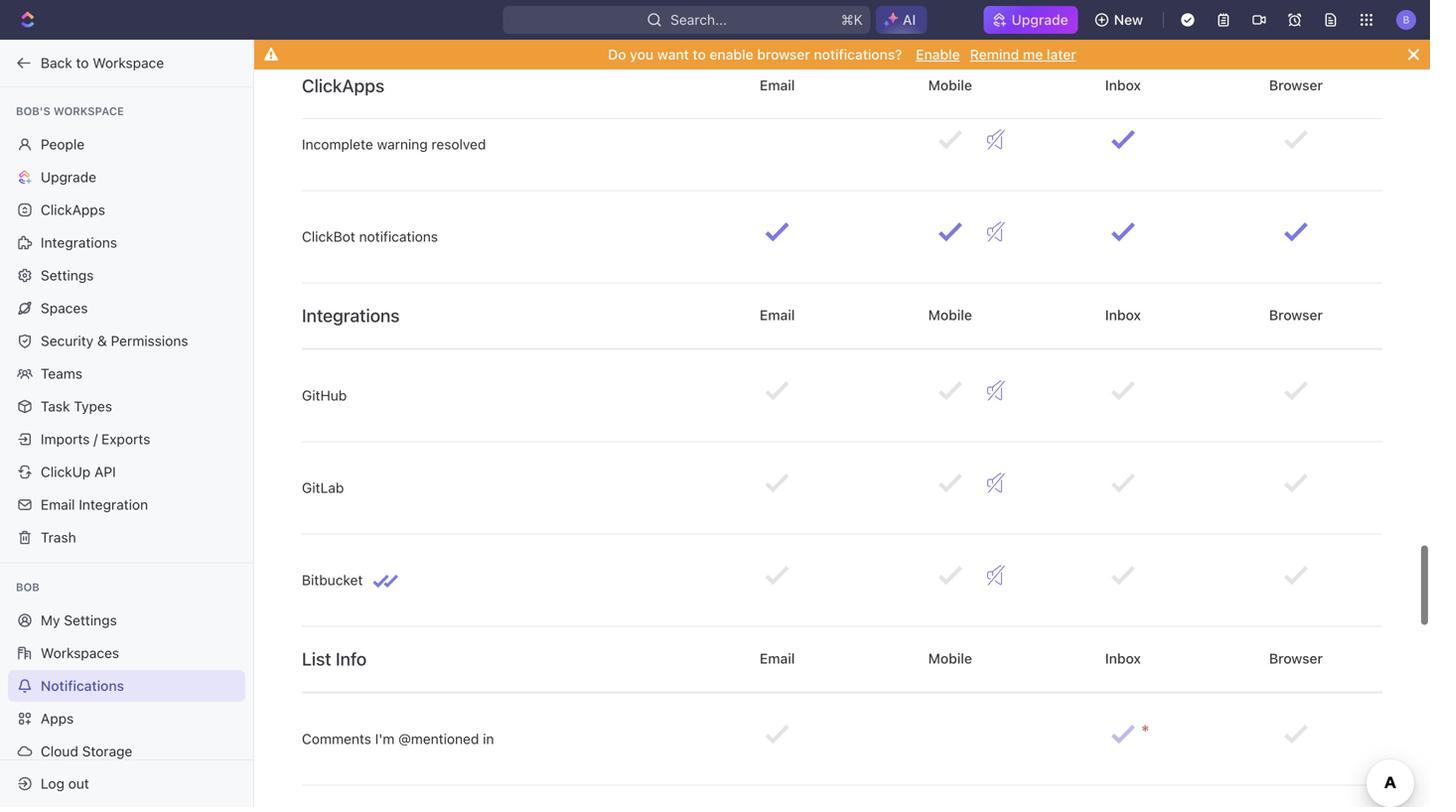 Task type: describe. For each thing, give the bounding box(es) containing it.
1 vertical spatial workspace
[[53, 105, 124, 118]]

incomplete
[[302, 136, 373, 153]]

do
[[608, 46, 627, 63]]

bob's
[[16, 105, 51, 118]]

browser for list info
[[1266, 651, 1327, 667]]

clickup api
[[41, 464, 116, 480]]

apps link
[[8, 704, 245, 735]]

spaces link
[[8, 293, 245, 324]]

clickup api link
[[8, 457, 245, 488]]

1 vertical spatial upgrade
[[41, 169, 96, 185]]

trash
[[41, 530, 76, 546]]

workspaces link
[[8, 638, 245, 670]]

log out button
[[8, 769, 236, 800]]

1 vertical spatial settings
[[64, 613, 117, 629]]

3 off image from the top
[[988, 566, 1005, 586]]

remind
[[971, 46, 1020, 63]]

b button
[[1391, 4, 1423, 36]]

mobile for integrations
[[925, 307, 976, 323]]

permissions
[[111, 333, 188, 349]]

teams link
[[8, 358, 245, 390]]

off image for clickapps
[[988, 130, 1005, 150]]

my settings link
[[8, 605, 245, 637]]

bitbucket
[[302, 572, 363, 589]]

settings link
[[8, 260, 245, 292]]

cloud
[[41, 744, 78, 760]]

security & permissions link
[[8, 325, 245, 357]]

you
[[630, 46, 654, 63]]

warning
[[377, 136, 428, 153]]

comments i'm @mentioned in
[[302, 731, 494, 748]]

mobile for list info
[[925, 651, 976, 667]]

log
[[41, 776, 65, 792]]

security
[[41, 333, 94, 349]]

/
[[94, 431, 98, 448]]

1 horizontal spatial clickapps
[[302, 75, 385, 96]]

1 inbox from the top
[[1102, 77, 1145, 93]]

apps
[[41, 711, 74, 727]]

1 vertical spatial upgrade link
[[8, 161, 245, 193]]

api
[[94, 464, 116, 480]]

workspace inside back to workspace button
[[93, 55, 164, 71]]

back to workspace
[[41, 55, 164, 71]]

⌘k
[[842, 11, 863, 28]]

imports / exports link
[[8, 424, 245, 456]]

email integration
[[41, 497, 148, 513]]

task
[[41, 398, 70, 415]]

list
[[302, 649, 331, 670]]

log out
[[41, 776, 89, 792]]

back
[[41, 55, 72, 71]]

off image for github
[[988, 381, 1005, 401]]

my settings
[[41, 613, 117, 629]]

notifications
[[359, 229, 438, 245]]

back to workspace button
[[8, 47, 236, 79]]

clickbot
[[302, 229, 356, 245]]

task types
[[41, 398, 112, 415]]

later
[[1047, 46, 1077, 63]]

0 vertical spatial integrations
[[41, 235, 117, 251]]

exports
[[101, 431, 150, 448]]

1 vertical spatial integrations
[[302, 305, 400, 327]]

0 vertical spatial settings
[[41, 267, 94, 284]]

out
[[68, 776, 89, 792]]



Task type: locate. For each thing, give the bounding box(es) containing it.
imports
[[41, 431, 90, 448]]

ai button
[[876, 6, 927, 34]]

storage
[[82, 744, 133, 760]]

do you want to enable browser notifications? enable remind me later
[[608, 46, 1077, 63]]

@mentioned
[[399, 731, 479, 748]]

to right want
[[693, 46, 706, 63]]

2 inbox from the top
[[1102, 307, 1145, 323]]

2 vertical spatial off image
[[988, 566, 1005, 586]]

0 vertical spatial clickapps
[[302, 75, 385, 96]]

enable
[[710, 46, 754, 63]]

1 horizontal spatial to
[[693, 46, 706, 63]]

0 vertical spatial inbox
[[1102, 77, 1145, 93]]

1 horizontal spatial upgrade
[[1012, 11, 1069, 28]]

1 vertical spatial clickapps
[[41, 202, 105, 218]]

0 vertical spatial mobile
[[925, 77, 976, 93]]

1 off image from the top
[[988, 130, 1005, 150]]

info
[[336, 649, 367, 670]]

notifications
[[41, 678, 124, 695]]

to right back
[[76, 55, 89, 71]]

1 vertical spatial inbox
[[1102, 307, 1145, 323]]

want
[[658, 46, 689, 63]]

teams
[[41, 366, 82, 382]]

ai
[[903, 11, 917, 28]]

&
[[97, 333, 107, 349]]

1 off image from the top
[[988, 222, 1005, 242]]

to inside button
[[76, 55, 89, 71]]

upgrade link
[[984, 6, 1079, 34], [8, 161, 245, 193]]

2 off image from the top
[[988, 381, 1005, 401]]

to
[[693, 46, 706, 63], [76, 55, 89, 71]]

upgrade link down people link
[[8, 161, 245, 193]]

people
[[41, 136, 85, 153]]

0 vertical spatial upgrade link
[[984, 6, 1079, 34]]

0 horizontal spatial to
[[76, 55, 89, 71]]

upgrade up me
[[1012, 11, 1069, 28]]

browser
[[1266, 77, 1327, 93], [1266, 307, 1327, 323], [1266, 651, 1327, 667]]

2 vertical spatial inbox
[[1102, 651, 1145, 667]]

workspaces
[[41, 645, 119, 662]]

security & permissions
[[41, 333, 188, 349]]

inbox for integrations
[[1102, 307, 1145, 323]]

browser
[[757, 46, 811, 63]]

inbox for list info
[[1102, 651, 1145, 667]]

0 horizontal spatial upgrade
[[41, 169, 96, 185]]

cloud storage
[[41, 744, 133, 760]]

browser for integrations
[[1266, 307, 1327, 323]]

off image for integrations
[[988, 474, 1005, 493]]

people link
[[8, 129, 245, 160]]

spaces
[[41, 300, 88, 316]]

0 vertical spatial off image
[[988, 130, 1005, 150]]

clickapps
[[302, 75, 385, 96], [41, 202, 105, 218]]

in
[[483, 731, 494, 748]]

1 mobile from the top
[[925, 77, 976, 93]]

settings up 'workspaces' on the left of page
[[64, 613, 117, 629]]

0 horizontal spatial clickapps
[[41, 202, 105, 218]]

me
[[1023, 46, 1044, 63]]

notifications link
[[8, 671, 245, 703]]

search...
[[671, 11, 728, 28]]

0 vertical spatial workspace
[[93, 55, 164, 71]]

off image
[[988, 222, 1005, 242], [988, 381, 1005, 401]]

email
[[757, 77, 799, 93], [757, 307, 799, 323], [41, 497, 75, 513], [757, 651, 799, 667]]

3 browser from the top
[[1266, 651, 1327, 667]]

2 browser from the top
[[1266, 307, 1327, 323]]

integration
[[79, 497, 148, 513]]

clickapps up integrations link
[[41, 202, 105, 218]]

1 browser from the top
[[1266, 77, 1327, 93]]

2 mobile from the top
[[925, 307, 976, 323]]

clickup
[[41, 464, 91, 480]]

mobile
[[925, 77, 976, 93], [925, 307, 976, 323], [925, 651, 976, 667]]

bob's workspace
[[16, 105, 124, 118]]

settings up spaces
[[41, 267, 94, 284]]

0 vertical spatial browser
[[1266, 77, 1327, 93]]

2 vertical spatial browser
[[1266, 651, 1327, 667]]

incomplete warning resolved
[[302, 136, 486, 153]]

task types link
[[8, 391, 245, 423]]

cloud storage link
[[8, 736, 245, 768]]

imports / exports
[[41, 431, 150, 448]]

clickapps up incomplete
[[302, 75, 385, 96]]

clickapps link
[[8, 194, 245, 226]]

comments
[[302, 731, 372, 748]]

1 horizontal spatial integrations
[[302, 305, 400, 327]]

gitlab
[[302, 480, 344, 496]]

1 vertical spatial mobile
[[925, 307, 976, 323]]

types
[[74, 398, 112, 415]]

1 vertical spatial browser
[[1266, 307, 1327, 323]]

integrations down clickapps link
[[41, 235, 117, 251]]

upgrade link up me
[[984, 6, 1079, 34]]

resolved
[[432, 136, 486, 153]]

trash link
[[8, 522, 245, 554]]

new
[[1115, 11, 1144, 28]]

1 horizontal spatial upgrade link
[[984, 6, 1079, 34]]

1 vertical spatial off image
[[988, 381, 1005, 401]]

email integration link
[[8, 489, 245, 521]]

integrations
[[41, 235, 117, 251], [302, 305, 400, 327]]

clickbot notifications
[[302, 229, 438, 245]]

my
[[41, 613, 60, 629]]

inbox
[[1102, 77, 1145, 93], [1102, 307, 1145, 323], [1102, 651, 1145, 667]]

0 horizontal spatial integrations
[[41, 235, 117, 251]]

2 off image from the top
[[988, 474, 1005, 493]]

2 vertical spatial mobile
[[925, 651, 976, 667]]

i'm
[[375, 731, 395, 748]]

settings
[[41, 267, 94, 284], [64, 613, 117, 629]]

0 vertical spatial upgrade
[[1012, 11, 1069, 28]]

0 horizontal spatial upgrade link
[[8, 161, 245, 193]]

workspace up people
[[53, 105, 124, 118]]

b
[[1404, 14, 1410, 25]]

enable
[[916, 46, 961, 63]]

list info
[[302, 649, 367, 670]]

1 vertical spatial off image
[[988, 474, 1005, 493]]

notifications?
[[814, 46, 903, 63]]

upgrade down people
[[41, 169, 96, 185]]

workspace
[[93, 55, 164, 71], [53, 105, 124, 118]]

upgrade
[[1012, 11, 1069, 28], [41, 169, 96, 185]]

integrations link
[[8, 227, 245, 259]]

new button
[[1087, 4, 1156, 36]]

github
[[302, 388, 347, 404]]

integrations down clickbot notifications
[[302, 305, 400, 327]]

3 mobile from the top
[[925, 651, 976, 667]]

off image for clickbot notifications
[[988, 222, 1005, 242]]

bob
[[16, 581, 40, 594]]

3 inbox from the top
[[1102, 651, 1145, 667]]

workspace right back
[[93, 55, 164, 71]]

0 vertical spatial off image
[[988, 222, 1005, 242]]

off image
[[988, 130, 1005, 150], [988, 474, 1005, 493], [988, 566, 1005, 586]]



Task type: vqa. For each thing, say whether or not it's contained in the screenshot.
me
yes



